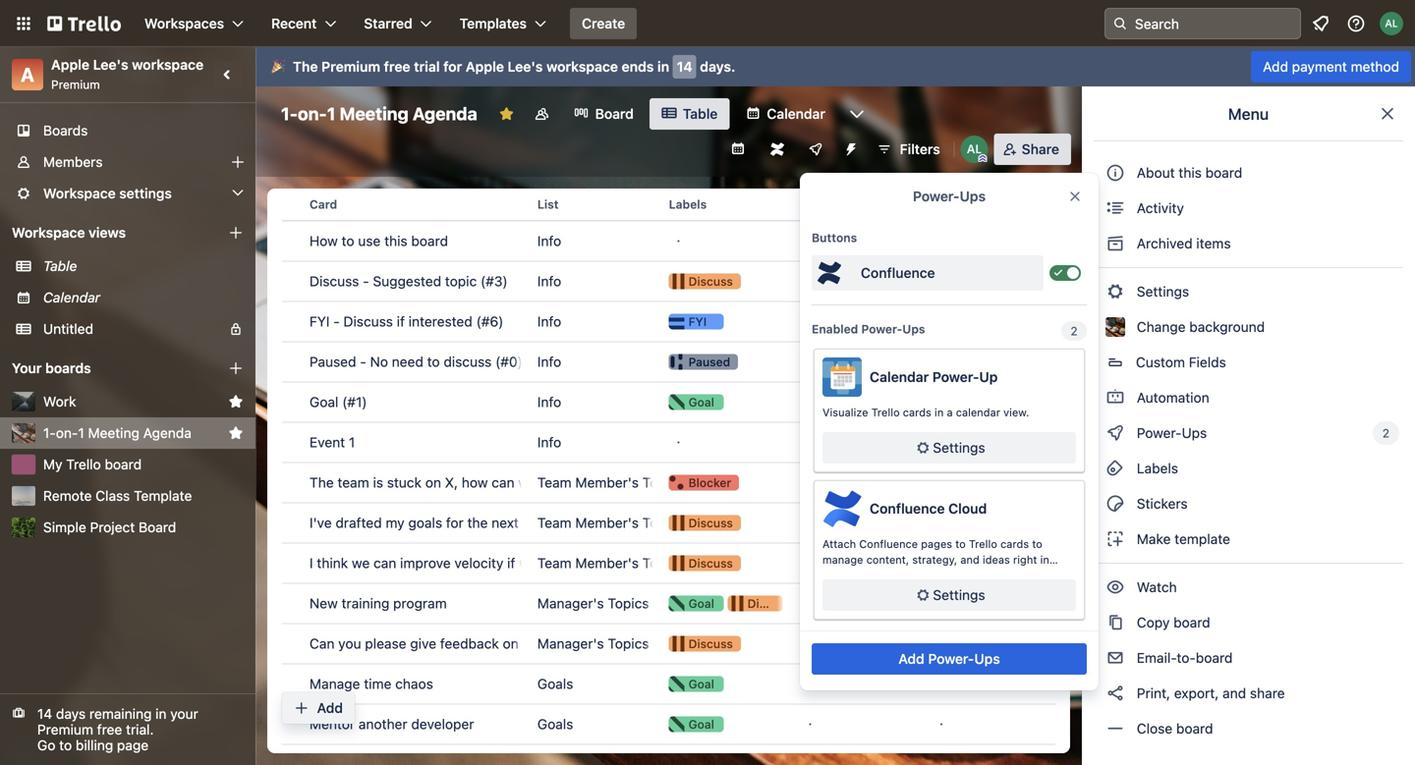 Task type: locate. For each thing, give the bounding box(es) containing it.
sm image inside close board link
[[1106, 720, 1126, 739]]

1 vertical spatial the
[[310, 475, 334, 491]]

automation link
[[1094, 382, 1404, 414]]

back to home image
[[47, 8, 121, 39]]

automation image
[[835, 134, 863, 161]]

workspace up workspace views
[[43, 185, 116, 202]]

need
[[392, 354, 424, 370]]

0 horizontal spatial members
[[43, 154, 103, 170]]

1 vertical spatial for
[[446, 515, 464, 531]]

cell
[[282, 423, 302, 462], [282, 544, 302, 583], [282, 746, 302, 766]]

0 horizontal spatial on-
[[56, 425, 78, 441]]

manager's for new training program
[[538, 596, 604, 612]]

agenda up the my trello board 'link'
[[143, 425, 192, 441]]

Board name text field
[[271, 98, 487, 130]]

board down template
[[139, 520, 176, 536]]

starred icon image for 1-on-1 meeting agenda
[[228, 426, 244, 441]]

sm image inside the settings link
[[1106, 282, 1126, 302]]

0 vertical spatial and
[[961, 554, 980, 567]]

card button
[[302, 181, 530, 228]]

0 vertical spatial the
[[467, 515, 488, 531]]

on right the feedback
[[503, 636, 519, 652]]

sm image for activity
[[1106, 199, 1126, 218]]

sm image inside email-to-board link
[[1106, 649, 1126, 668]]

banner containing 🎉
[[256, 47, 1415, 87]]

list button
[[530, 181, 661, 228]]

workspace settings
[[43, 185, 172, 202]]

if left interested
[[397, 314, 405, 330]]

row containing discuss - suggested topic (#3)
[[276, 261, 1056, 315]]

in inside banner
[[658, 58, 669, 75]]

settings
[[119, 185, 172, 202]]

sm image
[[1106, 234, 1126, 254], [1106, 282, 1126, 302], [1106, 424, 1126, 443], [913, 438, 933, 458], [1106, 578, 1126, 598], [1106, 649, 1126, 668], [1106, 684, 1126, 704], [1106, 720, 1126, 739]]

1 vertical spatial 2
[[1383, 427, 1390, 440]]

0 horizontal spatial table
[[43, 258, 77, 274]]

banner
[[256, 47, 1415, 87]]

table link
[[650, 98, 730, 130], [43, 257, 244, 276]]

1 horizontal spatial add
[[899, 651, 925, 667]]

1 manager's topics from the top
[[538, 596, 649, 612]]

1 vertical spatial -
[[333, 314, 340, 330]]

this right the about
[[1179, 165, 1202, 181]]

team member's topics blocker
[[538, 475, 732, 491]]

cell left i
[[282, 544, 302, 583]]

custom fields
[[1136, 354, 1227, 371]]

1 vertical spatial meeting
[[88, 425, 140, 441]]

board up 'activity' link
[[1206, 165, 1243, 181]]

table down workspace views
[[43, 258, 77, 274]]

and left ideas on the right of page
[[961, 554, 980, 567]]

ups inside button
[[975, 651, 1000, 667]]

this right use
[[384, 233, 408, 249]]

topics
[[643, 475, 684, 491], [643, 515, 684, 531], [643, 555, 684, 572], [608, 596, 649, 612], [608, 636, 649, 652]]

0 vertical spatial labels
[[669, 198, 707, 211]]

confluence icon image
[[770, 143, 784, 156], [814, 258, 845, 289]]

1 vertical spatial team member's topics discuss
[[538, 555, 733, 572]]

row containing i've drafted my goals for the next few months. any feedback?
[[282, 503, 1056, 552]]

1 goals from the top
[[538, 676, 573, 693]]

boards
[[43, 122, 88, 139]]

starred icon image for work
[[228, 394, 244, 410]]

settings up change
[[1133, 284, 1190, 300]]

1 vertical spatial cards
[[1001, 538, 1029, 551]]

board link
[[562, 98, 646, 130]]

in left your
[[156, 706, 167, 722]]

share
[[1022, 141, 1060, 157]]

sm image for print, export, and share link
[[1106, 684, 1126, 704]]

months.
[[549, 515, 601, 531]]

sm image for stickers
[[1106, 494, 1126, 514]]

1 vertical spatial 14
[[1013, 436, 1026, 450]]

for right trial
[[443, 58, 462, 75]]

color: orange, title: "discuss" element for info
[[669, 274, 741, 289]]

1 color: green, title: "goal" element from the top
[[669, 395, 724, 410]]

workspace navigation collapse icon image
[[214, 61, 242, 88]]

2 horizontal spatial 14
[[1013, 436, 1026, 450]]

3 cell from the top
[[282, 746, 302, 766]]

fyi - discuss if interested (#6) link
[[310, 302, 522, 342]]

1 manager's from the top
[[538, 596, 604, 612]]

and
[[961, 554, 980, 567], [1223, 686, 1247, 702]]

0 horizontal spatial 1-
[[43, 425, 56, 441]]

1 horizontal spatial paused
[[689, 355, 731, 369]]

team member's topics discuss down 'any'
[[538, 555, 733, 572]]

add card image for discuss - suggested topic (#3)
[[282, 293, 298, 309]]

to right go
[[59, 738, 72, 754]]

discuss button down blocker "button"
[[661, 504, 793, 543]]

column header
[[282, 189, 302, 221]]

add inside banner
[[1263, 58, 1289, 75]]

power- inside button
[[928, 651, 975, 667]]

1 vertical spatial the
[[522, 636, 543, 652]]

0 vertical spatial free
[[384, 58, 411, 75]]

row containing how to use this board
[[282, 221, 1056, 270]]

0 vertical spatial agenda
[[413, 103, 477, 124]]

1 horizontal spatial members
[[801, 198, 855, 211]]

in
[[658, 58, 669, 75], [935, 406, 944, 419], [1041, 554, 1050, 567], [156, 706, 167, 722]]

discuss button down the changes.
[[661, 625, 793, 664]]

row containing the team is stuck on x, how can we move forward?
[[282, 463, 1056, 512]]

0 horizontal spatial confluence icon image
[[770, 143, 784, 156]]

1 member's from the top
[[575, 475, 639, 491]]

in inside 14 days remaining in your premium free trial. go to billing page
[[156, 706, 167, 722]]

4 color: green, title: "goal" element from the top
[[669, 717, 724, 733]]

confluence icon image down buttons
[[814, 258, 845, 289]]

apple lee (applelee29) image right the filters
[[961, 136, 989, 163]]

confluence up enabled power-ups
[[861, 265, 935, 281]]

2 horizontal spatial trello
[[969, 538, 998, 551]]

add for add power-ups
[[899, 651, 925, 667]]

recent button
[[260, 8, 348, 39]]

power-ups
[[913, 188, 986, 204], [1133, 425, 1211, 441]]

2 goal button from the top
[[661, 665, 793, 704]]

- for fyi
[[333, 314, 340, 330]]

power- for enabled power-ups
[[862, 322, 903, 336]]

make template
[[1133, 531, 1231, 548]]

if right velocity
[[507, 555, 515, 572]]

my
[[386, 515, 405, 531]]

confluence for confluence cloud
[[870, 501, 945, 517]]

apple down templates
[[466, 58, 504, 75]]

1 vertical spatial manager's topics
[[538, 636, 649, 652]]

confluence up content,
[[859, 538, 918, 551]]

in right ends at top
[[658, 58, 669, 75]]

1 vertical spatial confluence
[[870, 501, 945, 517]]

sm image inside the settings button
[[913, 586, 933, 606]]

apple lee (applelee29) image
[[1380, 12, 1404, 35], [961, 136, 989, 163]]

1- inside 1-on-1 meeting agenda button
[[43, 425, 56, 441]]

1 vertical spatial add
[[899, 651, 925, 667]]

4 discuss button from the top
[[661, 625, 793, 664]]

add for add payment method
[[1263, 58, 1289, 75]]

2 starred icon image from the top
[[228, 426, 244, 441]]

training
[[342, 596, 390, 612]]

0 vertical spatial can
[[492, 475, 515, 491]]

trello for visualize
[[872, 406, 900, 419]]

workspace down create button
[[547, 58, 618, 75]]

sm image inside make template link
[[1106, 530, 1126, 549]]

settings button for cloud
[[823, 580, 1076, 611]]

filters
[[900, 141, 940, 157]]

1 vertical spatial premium
[[51, 78, 100, 91]]

fyi button
[[661, 302, 793, 342]]

workspace left 'views'
[[12, 225, 85, 241]]

few
[[523, 515, 545, 531]]

row
[[282, 181, 1056, 228], [282, 221, 1056, 270], [276, 261, 1056, 315], [276, 302, 1056, 355], [282, 342, 1056, 391], [282, 382, 1056, 431], [276, 423, 1056, 476], [282, 463, 1056, 512], [282, 503, 1056, 552], [282, 544, 1056, 592], [282, 584, 1056, 633], [282, 624, 1056, 673], [282, 664, 1056, 713], [282, 705, 1056, 753], [282, 745, 1056, 766]]

discuss button for info
[[661, 262, 793, 301]]

starred icon image
[[228, 394, 244, 410], [228, 426, 244, 441]]

the left report? at the left of page
[[522, 636, 543, 652]]

0 vertical spatial meeting
[[340, 103, 409, 124]]

3 info from the top
[[538, 314, 561, 330]]

color: orange, title: "discuss" element
[[669, 274, 741, 289], [669, 516, 741, 531], [669, 556, 741, 572], [728, 596, 792, 612], [669, 636, 741, 652]]

0 horizontal spatial 14
[[37, 706, 52, 722]]

board down ends at top
[[595, 106, 634, 122]]

1
[[327, 103, 336, 124], [78, 425, 84, 441], [349, 434, 355, 451]]

0 vertical spatial manager's
[[538, 596, 604, 612]]

up
[[979, 369, 998, 385]]

2 member's from the top
[[575, 515, 639, 531]]

0 horizontal spatial workspace
[[132, 57, 204, 73]]

lee's down templates dropdown button
[[508, 58, 543, 75]]

sm image inside print, export, and share link
[[1106, 684, 1126, 704]]

board inside 'link'
[[105, 457, 142, 473]]

discuss - suggested topic (#3) link
[[310, 262, 522, 301]]

board down "card" button
[[411, 233, 448, 249]]

new training program
[[310, 596, 447, 612]]

sm image inside copy board link
[[1106, 613, 1126, 633]]

1 horizontal spatial this
[[1179, 165, 1202, 181]]

2 vertical spatial settings
[[933, 587, 986, 604]]

1 horizontal spatial labels
[[1133, 461, 1179, 477]]

discuss inside discuss - suggested topic (#3) link
[[310, 273, 359, 289]]

meeting inside board name text field
[[340, 103, 409, 124]]

1 vertical spatial table link
[[43, 257, 244, 276]]

can
[[492, 475, 515, 491], [374, 555, 396, 572]]

2 goals from the top
[[538, 717, 573, 733]]

1-on-1 meeting agenda inside button
[[43, 425, 192, 441]]

1-on-1 meeting agenda inside board name text field
[[281, 103, 477, 124]]

workspace for workspace views
[[12, 225, 85, 241]]

0 vertical spatial this
[[1179, 165, 1202, 181]]

1 vertical spatial and
[[1223, 686, 1247, 702]]

2 horizontal spatial add
[[1263, 58, 1289, 75]]

1-on-1 meeting agenda down work "button"
[[43, 425, 192, 441]]

0 horizontal spatial apple
[[51, 57, 90, 73]]

add card image
[[282, 293, 298, 309], [282, 334, 298, 349]]

confluence icon image inside confluence button
[[814, 258, 845, 289]]

manager's for can you please give feedback on the report?
[[538, 636, 604, 652]]

cards left a
[[903, 406, 932, 419]]

cards up right
[[1001, 538, 1029, 551]]

sm image inside 'activity' link
[[1106, 199, 1126, 218]]

2 vertical spatial premium
[[37, 722, 93, 738]]

1 horizontal spatial agenda
[[413, 103, 477, 124]]

next
[[492, 515, 519, 531]]

labels inside 'link'
[[1133, 461, 1179, 477]]

0 horizontal spatial lee's
[[93, 57, 128, 73]]

the right confetti icon
[[293, 58, 318, 75]]

1 discuss button from the top
[[661, 262, 793, 301]]

0 vertical spatial the
[[293, 58, 318, 75]]

2 cell from the top
[[282, 544, 302, 583]]

fyi inside button
[[689, 315, 707, 329]]

2 vertical spatial -
[[360, 354, 366, 370]]

power-ups down this member is an admin of this board. "icon"
[[913, 188, 986, 204]]

2 team member's topics discuss from the top
[[538, 555, 733, 572]]

team up months.
[[538, 475, 572, 491]]

0 horizontal spatial trello
[[66, 457, 101, 473]]

list
[[538, 198, 559, 211]]

on- inside board name text field
[[298, 103, 327, 124]]

sm image
[[1106, 199, 1126, 218], [1106, 388, 1126, 408], [1106, 459, 1126, 479], [1106, 494, 1126, 514], [1106, 530, 1126, 549], [913, 586, 933, 606], [1106, 613, 1126, 633]]

paused up goal (#1) on the bottom
[[310, 354, 356, 370]]

14 left 'days.'
[[677, 58, 693, 75]]

member's down forward?
[[575, 515, 639, 531]]

topics down feedback?
[[643, 555, 684, 572]]

cell down reposition card with title mentor another developer image
[[282, 746, 302, 766]]

2 settings button from the top
[[823, 580, 1076, 611]]

meeting
[[340, 103, 409, 124], [88, 425, 140, 441]]

calendar up untitled
[[43, 289, 100, 306]]

4 info from the top
[[538, 354, 561, 370]]

apple lee (applelee29) image right "open information menu" icon
[[1380, 12, 1404, 35]]

0 vertical spatial workspace
[[43, 185, 116, 202]]

labels inside button
[[669, 198, 707, 211]]

2 vertical spatial confluence
[[859, 538, 918, 551]]

on left x, at the bottom of the page
[[425, 475, 441, 491]]

discuss button
[[661, 262, 793, 301], [661, 504, 793, 543], [661, 544, 793, 583], [661, 625, 793, 664]]

content,
[[867, 554, 909, 567]]

reposition card with title manage time chaos image
[[282, 671, 306, 695]]

0 horizontal spatial 2
[[1071, 324, 1078, 338]]

agenda inside button
[[143, 425, 192, 441]]

3 color: green, title: "goal" element from the top
[[669, 677, 724, 693]]

add board image
[[228, 361, 244, 376]]

0 horizontal spatial on
[[425, 475, 441, 491]]

1 vertical spatial board
[[139, 520, 176, 536]]

free inside 14 days remaining in your premium free trial. go to billing page
[[97, 722, 122, 738]]

due
[[932, 198, 955, 211]]

1 settings button from the top
[[823, 433, 1076, 464]]

on- inside button
[[56, 425, 78, 441]]

2 manager's topics from the top
[[538, 636, 649, 652]]

i've drafted my goals for the next few months. any feedback?
[[310, 515, 698, 531]]

1 info from the top
[[538, 233, 561, 249]]

0 vertical spatial team
[[538, 475, 572, 491]]

1 vertical spatial add card image
[[282, 334, 298, 349]]

member's down 'any'
[[575, 555, 639, 572]]

- inside paused - no need to discuss (#0) link
[[360, 354, 366, 370]]

- left no at the top
[[360, 354, 366, 370]]

color: green, title: "goal" element for 'goal' button for mentor another developer
[[669, 717, 724, 733]]

watch link
[[1094, 572, 1404, 604]]

confluence up pages
[[870, 501, 945, 517]]

1 cell from the top
[[282, 423, 302, 462]]

0 horizontal spatial can
[[374, 555, 396, 572]]

template
[[1175, 531, 1231, 548]]

to
[[342, 233, 354, 249], [427, 354, 440, 370], [956, 538, 966, 551], [1032, 538, 1043, 551], [59, 738, 72, 754]]

member's up 'any'
[[575, 475, 639, 491]]

1 horizontal spatial workspace
[[547, 58, 618, 75]]

member's for any
[[575, 515, 639, 531]]

0 vertical spatial manager's topics
[[538, 596, 649, 612]]

pages
[[921, 538, 953, 551]]

row containing card
[[282, 181, 1056, 228]]

table link down 'days.'
[[650, 98, 730, 130]]

table down 'days.'
[[683, 106, 718, 122]]

14 left "days"
[[37, 706, 52, 722]]

1 horizontal spatial meeting
[[340, 103, 409, 124]]

1 horizontal spatial on-
[[298, 103, 327, 124]]

goal button
[[661, 383, 793, 422], [661, 665, 793, 704], [661, 705, 793, 745]]

work button
[[43, 392, 220, 412]]

0 vertical spatial table
[[683, 106, 718, 122]]

goal button for mentor another developer
[[661, 705, 793, 745]]

1 vertical spatial confluence icon image
[[814, 258, 845, 289]]

0 notifications image
[[1309, 12, 1333, 35]]

0 vertical spatial goals
[[538, 676, 573, 693]]

your boards with 5 items element
[[12, 357, 199, 380]]

menu
[[1229, 105, 1269, 123]]

interested
[[409, 314, 473, 330]]

sm image for close board link
[[1106, 720, 1126, 739]]

1 vertical spatial table
[[43, 258, 77, 274]]

workspace for workspace settings
[[43, 185, 116, 202]]

settings button down a
[[823, 433, 1076, 464]]

sm image inside labels 'link'
[[1106, 459, 1126, 479]]

3 goal button from the top
[[661, 705, 793, 745]]

sm image inside stickers link
[[1106, 494, 1126, 514]]

close popover image
[[1068, 189, 1083, 204]]

discuss button up fyi button
[[661, 262, 793, 301]]

how to use this board
[[310, 233, 448, 249]]

1- up my
[[43, 425, 56, 441]]

reposition card with title mentor another developer image
[[282, 712, 306, 735]]

2 vertical spatial trello
[[969, 538, 998, 551]]

go
[[37, 738, 55, 754]]

team for we
[[538, 475, 572, 491]]

add card image for fyi - discuss if interested (#6)
[[282, 334, 298, 349]]

board up 'remote class template'
[[105, 457, 142, 473]]

1 vertical spatial on-
[[56, 425, 78, 441]]

- down use
[[363, 273, 369, 289]]

table
[[267, 181, 1070, 766]]

1 horizontal spatial calendar
[[767, 106, 826, 122]]

add payment method
[[1263, 58, 1400, 75]]

calendar up power ups icon on the top right of the page
[[767, 106, 826, 122]]

lee's down "back to home" image
[[93, 57, 128, 73]]

members up buttons
[[801, 198, 855, 211]]

2 info from the top
[[538, 273, 561, 289]]

the
[[293, 58, 318, 75], [310, 475, 334, 491]]

add inside button
[[899, 651, 925, 667]]

the team is stuck on x, how can we move forward?
[[310, 475, 634, 491]]

confluence inside button
[[861, 265, 935, 281]]

0 vertical spatial starred icon image
[[228, 394, 244, 410]]

trello right visualize
[[872, 406, 900, 419]]

create a view image
[[228, 225, 244, 241]]

1 horizontal spatial apple lee (applelee29) image
[[1380, 12, 1404, 35]]

2 vertical spatial 14
[[37, 706, 52, 722]]

untitled
[[43, 321, 93, 337]]

sm image for copy board
[[1106, 613, 1126, 633]]

1 starred icon image from the top
[[228, 394, 244, 410]]

goals
[[538, 676, 573, 693], [538, 717, 573, 733]]

power-ups down automation
[[1133, 425, 1211, 441]]

discuss inside 'fyi - discuss if interested (#6)' link
[[344, 314, 393, 330]]

workspace inside dropdown button
[[43, 185, 116, 202]]

power-
[[913, 188, 960, 204], [862, 322, 903, 336], [933, 369, 979, 385], [1137, 425, 1182, 441], [928, 651, 975, 667]]

fyi up color: black, title: "paused" element
[[689, 315, 707, 329]]

- for paused
[[360, 354, 366, 370]]

members down 'boards'
[[43, 154, 103, 170]]

program
[[393, 596, 447, 612]]

2 team from the top
[[538, 515, 572, 531]]

2 discuss button from the top
[[661, 504, 793, 543]]

paused inside button
[[689, 355, 731, 369]]

0 vertical spatial board
[[595, 106, 634, 122]]

0 vertical spatial -
[[363, 273, 369, 289]]

meeting inside 1-on-1 meeting agenda button
[[88, 425, 140, 441]]

to up right
[[1032, 538, 1043, 551]]

- up goal (#1) on the bottom
[[333, 314, 340, 330]]

manage
[[310, 676, 360, 693]]

in left a
[[935, 406, 944, 419]]

settings down a
[[933, 440, 986, 456]]

1 inside button
[[78, 425, 84, 441]]

on- down 'recent' popup button
[[298, 103, 327, 124]]

your
[[170, 706, 198, 722]]

cards inside the attach confluence pages to trello cards to manage content, strategy, and ideas right in trello.
[[1001, 538, 1029, 551]]

manager's topics
[[538, 596, 649, 612], [538, 636, 649, 652]]

goals for manage time chaos
[[538, 676, 573, 693]]

topics up feedback?
[[643, 475, 684, 491]]

1 vertical spatial manager's
[[538, 636, 604, 652]]

members
[[43, 154, 103, 170], [801, 198, 855, 211]]

the inside can you please give feedback on the report? link
[[522, 636, 543, 652]]

1 vertical spatial settings button
[[823, 580, 1076, 611]]

1 horizontal spatial lee's
[[508, 58, 543, 75]]

to right pages
[[956, 538, 966, 551]]

on- down the work
[[56, 425, 78, 441]]

print,
[[1137, 686, 1171, 702]]

14 right nov
[[1013, 436, 1026, 450]]

0 horizontal spatial agenda
[[143, 425, 192, 441]]

2 vertical spatial member's
[[575, 555, 639, 572]]

team member's topics discuss down team member's topics blocker
[[538, 515, 733, 531]]

info for (#3)
[[538, 273, 561, 289]]

1 vertical spatial trello
[[66, 457, 101, 473]]

can right how
[[492, 475, 515, 491]]

search image
[[1113, 16, 1128, 31]]

0 vertical spatial 1-on-1 meeting agenda
[[281, 103, 477, 124]]

star or unstar board image
[[499, 106, 515, 122]]

my
[[43, 457, 62, 473]]

1-on-1 meeting agenda button
[[43, 424, 220, 443]]

workspace down 'workspaces'
[[132, 57, 204, 73]]

1 vertical spatial members
[[801, 198, 855, 211]]

- for discuss
[[363, 273, 369, 289]]

2 vertical spatial calendar
[[870, 369, 929, 385]]

apple inside banner
[[466, 58, 504, 75]]

0 horizontal spatial free
[[97, 722, 122, 738]]

board inside row
[[411, 233, 448, 249]]

topics right 'any'
[[643, 515, 684, 531]]

some
[[579, 555, 613, 572]]

add payment method link
[[1252, 51, 1412, 83]]

cell left the event at the left
[[282, 423, 302, 462]]

1 add card image from the top
[[282, 293, 298, 309]]

sm image inside automation link
[[1106, 388, 1126, 408]]

make
[[1137, 531, 1171, 548]]

confluence button
[[812, 256, 1044, 291]]

the left the next
[[467, 515, 488, 531]]

0 vertical spatial 1-
[[281, 103, 298, 124]]

- inside discuss - suggested topic (#3) link
[[363, 273, 369, 289]]

meeting down work "button"
[[88, 425, 140, 441]]

sm image inside archived items link
[[1106, 234, 1126, 254]]

settings down the attach confluence pages to trello cards to manage content, strategy, and ideas right in trello.
[[933, 587, 986, 604]]

trello inside the my trello board 'link'
[[66, 457, 101, 473]]

2 manager's from the top
[[538, 636, 604, 652]]

apple down "back to home" image
[[51, 57, 90, 73]]

0 horizontal spatial add
[[317, 700, 343, 717]]

in right right
[[1041, 554, 1050, 567]]

goal
[[310, 394, 339, 410], [689, 396, 715, 409], [689, 597, 715, 611], [689, 678, 715, 692], [689, 718, 715, 732]]

fyi down how
[[310, 314, 330, 330]]

1 team from the top
[[538, 475, 572, 491]]

attach confluence pages to trello cards to manage content, strategy, and ideas right in trello.
[[823, 538, 1050, 582]]

- inside 'fyi - discuss if interested (#6)' link
[[333, 314, 340, 330]]

labels right the list button
[[669, 198, 707, 211]]

0 horizontal spatial fyi
[[310, 314, 330, 330]]

custom
[[1136, 354, 1185, 371]]

workspace inside apple lee's workspace premium
[[132, 57, 204, 73]]

1 up card
[[327, 103, 336, 124]]

1 horizontal spatial if
[[507, 555, 515, 572]]

template
[[134, 488, 192, 504]]

method
[[1351, 58, 1400, 75]]

sm image inside watch link
[[1106, 578, 1126, 598]]

calendar link up power ups icon on the top right of the page
[[734, 98, 837, 130]]

workspace inside banner
[[547, 58, 618, 75]]

0 vertical spatial cell
[[282, 423, 302, 462]]

2 add card image from the top
[[282, 334, 298, 349]]

this inside button
[[1179, 165, 1202, 181]]

simple
[[43, 520, 86, 536]]

1-on-1 meeting agenda down trial
[[281, 103, 477, 124]]

trello right my
[[66, 457, 101, 473]]

we right think
[[352, 555, 370, 572]]

cell for event 1
[[282, 423, 302, 462]]

sm image for labels
[[1106, 459, 1126, 479]]

row containing event 1
[[276, 423, 1056, 476]]

calendar up visualize trello cards in a calendar view.
[[870, 369, 929, 385]]

can left the improve on the left bottom of page
[[374, 555, 396, 572]]

drafted
[[336, 515, 382, 531]]

trello for my
[[66, 457, 101, 473]]

color: blue, title: "fyi" element
[[669, 314, 724, 330]]

1 vertical spatial cell
[[282, 544, 302, 583]]

1 horizontal spatial 1-
[[281, 103, 298, 124]]

change
[[1137, 319, 1186, 335]]

color: green, title: "goal" element
[[669, 395, 724, 410], [669, 596, 724, 612], [669, 677, 724, 693], [669, 717, 724, 733]]

0 vertical spatial member's
[[575, 475, 639, 491]]

items
[[1197, 235, 1231, 252]]

discuss - suggested topic (#3)
[[310, 273, 508, 289]]

2 horizontal spatial 1
[[349, 434, 355, 451]]

calendar link up "untitled" link
[[43, 288, 244, 308]]

to right 'need'
[[427, 354, 440, 370]]

team down move on the bottom of page
[[538, 515, 572, 531]]

team
[[338, 475, 369, 491]]

2 vertical spatial team
[[538, 555, 572, 572]]

row containing new training program
[[282, 584, 1056, 633]]



Task type: describe. For each thing, give the bounding box(es) containing it.
free inside banner
[[384, 58, 411, 75]]

6 info from the top
[[538, 434, 561, 451]]

changes.
[[664, 555, 722, 572]]

color: orange, title: "discuss" element for team member's topics
[[669, 516, 741, 531]]

the inside the team is stuck on x, how can we move forward? link
[[310, 475, 334, 491]]

email-to-board link
[[1094, 643, 1404, 674]]

board up "to-"
[[1174, 615, 1211, 631]]

view.
[[1004, 406, 1030, 419]]

visualize trello cards in a calendar view.
[[823, 406, 1030, 419]]

event
[[310, 434, 345, 451]]

(#6)
[[476, 314, 504, 330]]

how
[[310, 233, 338, 249]]

the inside banner
[[293, 58, 318, 75]]

add button
[[282, 693, 355, 724]]

this member is an admin of this board. image
[[979, 154, 988, 163]]

simple project board
[[43, 520, 176, 536]]

apple lee (applelee29) image inside primary element
[[1380, 12, 1404, 35]]

we left the make
[[519, 555, 537, 572]]

member's for move
[[575, 475, 639, 491]]

row containing paused - no need to discuss (#0)
[[282, 342, 1056, 391]]

1 horizontal spatial table
[[683, 106, 718, 122]]

paused button
[[661, 343, 793, 382]]

apple inside apple lee's workspace premium
[[51, 57, 90, 73]]

velocity
[[455, 555, 504, 572]]

row containing mentor another developer
[[282, 705, 1056, 753]]

blocker button
[[661, 463, 793, 503]]

0 vertical spatial calendar
[[767, 106, 826, 122]]

for inside banner
[[443, 58, 462, 75]]

can you please give feedback on the report?
[[310, 636, 593, 652]]

activity link
[[1094, 193, 1404, 224]]

to left use
[[342, 233, 354, 249]]

remaining
[[89, 706, 152, 722]]

sm image for automation
[[1106, 388, 1126, 408]]

manager's topics for can you please give feedback on the report?
[[538, 636, 649, 652]]

ideas
[[983, 554, 1010, 567]]

my trello board
[[43, 457, 142, 473]]

sm image for the settings link
[[1106, 282, 1126, 302]]

create
[[582, 15, 625, 31]]

you
[[338, 636, 361, 652]]

row containing i think we can improve velocity if we make some tooling changes.
[[282, 544, 1056, 592]]

settings for calendar power-up
[[933, 440, 986, 456]]

copy board
[[1133, 615, 1211, 631]]

Search field
[[1128, 9, 1300, 38]]

i've drafted my goals for the next few months. any feedback? link
[[310, 504, 698, 543]]

1 horizontal spatial power-ups
[[1133, 425, 1211, 441]]

sm image for email-to-board link
[[1106, 649, 1126, 668]]

goals for mentor another developer
[[538, 717, 573, 733]]

about this board
[[1137, 165, 1243, 181]]

manager's topics for new training program
[[538, 596, 649, 612]]

0 horizontal spatial power-ups
[[913, 188, 986, 204]]

🎉 the premium free trial for apple lee's workspace ends in 14 days.
[[271, 58, 736, 75]]

row containing can you please give feedback on the report?
[[282, 624, 1056, 673]]

members inside button
[[801, 198, 855, 211]]

3 member's from the top
[[575, 555, 639, 572]]

board down export,
[[1177, 721, 1214, 737]]

improve
[[400, 555, 451, 572]]

we left move on the bottom of page
[[518, 475, 536, 491]]

to inside 14 days remaining in your premium free trial. go to billing page
[[59, 738, 72, 754]]

open information menu image
[[1347, 14, 1366, 33]]

trello inside the attach confluence pages to trello cards to manage content, strategy, and ideas right in trello.
[[969, 538, 998, 551]]

team for months.
[[538, 515, 572, 531]]

manage time chaos
[[310, 676, 433, 693]]

mentor
[[310, 717, 355, 733]]

3 team from the top
[[538, 555, 572, 572]]

settings button for power-
[[823, 433, 1076, 464]]

info for to
[[538, 354, 561, 370]]

is
[[373, 475, 383, 491]]

close
[[1137, 721, 1173, 737]]

workspace visible image
[[534, 106, 550, 122]]

0 horizontal spatial if
[[397, 314, 405, 330]]

goal button for manage time chaos
[[661, 665, 793, 704]]

discuss
[[444, 354, 492, 370]]

can
[[310, 636, 335, 652]]

5 info from the top
[[538, 394, 561, 410]]

color: red, title: "blocker" element
[[669, 475, 739, 491]]

for inside table
[[446, 515, 464, 531]]

print, export, and share
[[1133, 686, 1285, 702]]

0 vertical spatial cards
[[903, 406, 932, 419]]

lee's inside banner
[[508, 58, 543, 75]]

billing
[[76, 738, 113, 754]]

power- for calendar power-up
[[933, 369, 979, 385]]

event 1
[[310, 434, 355, 451]]

fyi for fyi
[[689, 315, 707, 329]]

1 team member's topics discuss from the top
[[538, 515, 733, 531]]

calendar power-up image
[[730, 141, 746, 156]]

add card image
[[282, 455, 298, 470]]

14 inside 14 days remaining in your premium free trial. go to billing page
[[37, 706, 52, 722]]

views
[[89, 225, 126, 241]]

1 goal button from the top
[[661, 383, 793, 422]]

remote class template
[[43, 488, 192, 504]]

info for board
[[538, 233, 561, 249]]

1 horizontal spatial table link
[[650, 98, 730, 130]]

my trello board link
[[43, 455, 244, 475]]

2 color: green, title: "goal" element from the top
[[669, 596, 724, 612]]

customize views image
[[847, 104, 867, 124]]

topics down tooling
[[608, 596, 649, 612]]

fyi - discuss if interested (#6)
[[310, 314, 504, 330]]

i think we can improve velocity if we make some tooling changes. link
[[310, 544, 722, 583]]

manage
[[823, 554, 864, 567]]

feedback
[[440, 636, 499, 652]]

confluence for confluence
[[861, 265, 935, 281]]

your
[[12, 360, 42, 376]]

0 horizontal spatial calendar
[[43, 289, 100, 306]]

color: green, title: "goal" element for 'goal' button corresponding to manage time chaos
[[669, 677, 724, 693]]

table containing how to use this board
[[267, 181, 1070, 766]]

confluence inside the attach confluence pages to trello cards to manage content, strategy, and ideas right in trello.
[[859, 538, 918, 551]]

fields
[[1189, 354, 1227, 371]]

attach
[[823, 538, 856, 551]]

0 vertical spatial 2
[[1071, 324, 1078, 338]]

settings for confluence cloud
[[933, 587, 986, 604]]

3 discuss button from the top
[[661, 544, 793, 583]]

color: black, title: "paused" element
[[669, 354, 738, 370]]

board inside button
[[1206, 165, 1243, 181]]

the team is stuck on x, how can we move forward? link
[[310, 463, 634, 503]]

activity
[[1133, 200, 1184, 216]]

0 horizontal spatial apple lee (applelee29) image
[[961, 136, 989, 163]]

print, export, and share link
[[1094, 678, 1404, 710]]

cell for i think we can improve velocity if we make some tooling changes.
[[282, 544, 302, 583]]

due date button
[[924, 181, 1056, 228]]

lee's inside apple lee's workspace premium
[[93, 57, 128, 73]]

create button
[[570, 8, 637, 39]]

agenda inside board name text field
[[413, 103, 477, 124]]

custom fields button
[[1094, 347, 1404, 378]]

0 horizontal spatial table link
[[43, 257, 244, 276]]

how
[[462, 475, 488, 491]]

apple lee's workspace premium
[[51, 57, 204, 91]]

fyi for fyi - discuss if interested (#6)
[[310, 314, 330, 330]]

color: orange, title: "discuss" element for manager's topics
[[669, 636, 741, 652]]

suggested
[[373, 273, 441, 289]]

archived items
[[1133, 235, 1231, 252]]

think
[[317, 555, 348, 572]]

workspaces button
[[133, 8, 256, 39]]

premium inside apple lee's workspace premium
[[51, 78, 100, 91]]

remote class template link
[[43, 487, 244, 506]]

color: green, title: "goal" element for 1st 'goal' button from the top of the table containing how to use this board
[[669, 395, 724, 410]]

board up print, export, and share
[[1196, 650, 1233, 666]]

trial.
[[126, 722, 154, 738]]

0 vertical spatial 14
[[677, 58, 693, 75]]

1 vertical spatial this
[[384, 233, 408, 249]]

copy
[[1137, 615, 1170, 631]]

make
[[541, 555, 575, 572]]

column header inside table
[[282, 189, 302, 221]]

row containing goal (#1)
[[282, 382, 1056, 431]]

and inside the attach confluence pages to trello cards to manage content, strategy, and ideas right in trello.
[[961, 554, 980, 567]]

on inside can you please give feedback on the report? link
[[503, 636, 519, 652]]

right
[[1013, 554, 1037, 567]]

no
[[370, 354, 388, 370]]

(#3)
[[481, 273, 508, 289]]

strategy,
[[912, 554, 958, 567]]

1 horizontal spatial calendar link
[[734, 98, 837, 130]]

sm image for settings
[[913, 586, 933, 606]]

sm image for watch link
[[1106, 578, 1126, 598]]

confetti image
[[271, 58, 285, 75]]

days.
[[700, 58, 736, 75]]

0 vertical spatial members
[[43, 154, 103, 170]]

stickers link
[[1094, 489, 1404, 520]]

remote
[[43, 488, 92, 504]]

1 horizontal spatial and
[[1223, 686, 1247, 702]]

discuss button for manager's topics
[[661, 625, 793, 664]]

cloud
[[949, 501, 987, 517]]

the inside i've drafted my goals for the next few months. any feedback? link
[[467, 515, 488, 531]]

1 horizontal spatial 2
[[1383, 427, 1390, 440]]

labels button
[[661, 181, 793, 228]]

use
[[358, 233, 381, 249]]

labels link
[[1094, 453, 1404, 485]]

power- for add power-ups
[[928, 651, 975, 667]]

sm image for make template
[[1106, 530, 1126, 549]]

sm image for archived items link
[[1106, 234, 1126, 254]]

about
[[1137, 165, 1175, 181]]

mentor another developer
[[310, 717, 474, 733]]

topics right report? at the left of page
[[608, 636, 649, 652]]

close board link
[[1094, 714, 1404, 745]]

0 horizontal spatial board
[[139, 520, 176, 536]]

members button
[[793, 181, 924, 228]]

i
[[310, 555, 313, 572]]

premium inside 14 days remaining in your premium free trial. go to billing page
[[37, 722, 93, 738]]

feedback?
[[632, 515, 698, 531]]

primary element
[[0, 0, 1415, 47]]

class
[[96, 488, 130, 504]]

1 horizontal spatial can
[[492, 475, 515, 491]]

confluence cloud
[[870, 501, 987, 517]]

1 inside table
[[349, 434, 355, 451]]

copy board link
[[1094, 607, 1404, 639]]

1 horizontal spatial board
[[595, 106, 634, 122]]

time
[[364, 676, 392, 693]]

1 inside board name text field
[[327, 103, 336, 124]]

archived
[[1137, 235, 1193, 252]]

premium inside banner
[[322, 58, 380, 75]]

0 vertical spatial settings
[[1133, 284, 1190, 300]]

paused for paused - no need to discuss (#0)
[[310, 354, 356, 370]]

discuss button for team member's topics
[[661, 504, 793, 543]]

simple project board link
[[43, 518, 244, 538]]

info for interested
[[538, 314, 561, 330]]

nov 14
[[988, 436, 1026, 450]]

i've
[[310, 515, 332, 531]]

power ups image
[[808, 142, 823, 157]]

recent
[[271, 15, 317, 31]]

change background link
[[1094, 312, 1404, 343]]

on inside the team is stuck on x, how can we move forward? link
[[425, 475, 441, 491]]

row containing manage time chaos
[[282, 664, 1056, 713]]

chaos
[[395, 676, 433, 693]]

in inside the attach confluence pages to trello cards to manage content, strategy, and ideas right in trello.
[[1041, 554, 1050, 567]]

settings link
[[1094, 276, 1404, 308]]

0 horizontal spatial calendar link
[[43, 288, 244, 308]]

1 vertical spatial can
[[374, 555, 396, 572]]

your boards
[[12, 360, 91, 376]]

add inside 'button'
[[317, 700, 343, 717]]

row containing fyi - discuss if interested (#6)
[[276, 302, 1056, 355]]

1- inside board name text field
[[281, 103, 298, 124]]

members link
[[0, 146, 256, 178]]

paused for paused
[[689, 355, 731, 369]]



Task type: vqa. For each thing, say whether or not it's contained in the screenshot.
No visible cards. You must be added to a card for it to appear here.
no



